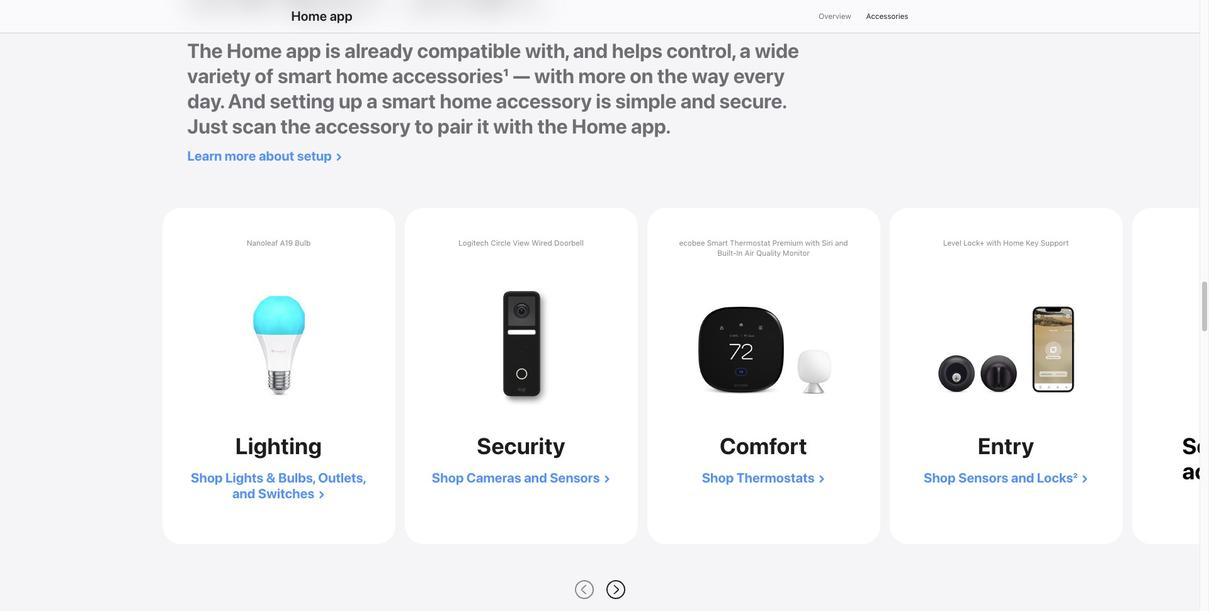 Task type: describe. For each thing, give the bounding box(es) containing it.
se acc
[[1183, 433, 1210, 485]]

after image for lighting
[[315, 486, 325, 501]]

secure.
[[720, 90, 786, 114]]

doorbell
[[555, 239, 584, 247]]

helps
[[612, 39, 663, 63]]

shop sensors and locks 2
[[924, 470, 1078, 486]]

nanoleaf a19 bulb
[[247, 239, 311, 247]]

of
[[255, 64, 274, 88]]

lights
[[226, 470, 264, 486]]

more inside — with more on the way every day. and setting up a smart home accessory is simple and secure. just scan the accessory to pair it with the home app.
[[579, 64, 626, 88]]

shop cameras and sensors
[[432, 470, 600, 486]]

learn more about setup link
[[187, 148, 342, 164]]

with down "with,"
[[535, 64, 575, 88]]

locks
[[1038, 470, 1074, 486]]

ecobee smart thermostat premium with siri and built‑in air quality monitor
[[679, 239, 848, 258]]

it
[[477, 115, 490, 139]]

home app
[[291, 8, 353, 24]]

and inside — with more on the way every day. and setting up a smart home accessory is simple and secure. just scan the accessory to pair it with the home app.
[[681, 90, 716, 114]]

lock+
[[964, 239, 985, 247]]

se
[[1183, 433, 1210, 460]]

after image for security
[[600, 470, 611, 486]]

simple
[[616, 90, 677, 114]]

0 horizontal spatial the
[[281, 115, 311, 139]]

shop lights & bulbs, outlets, and switches link
[[179, 470, 378, 501]]

pair
[[438, 115, 473, 139]]

learn more about setup
[[187, 148, 332, 164]]

accessories
[[392, 64, 504, 88]]

wide
[[755, 39, 800, 63]]

acc
[[1183, 458, 1210, 485]]

list containing lighting
[[162, 208, 1210, 566]]

shop for lighting
[[191, 470, 223, 486]]

home
[[291, 8, 327, 24]]

with right lock+
[[987, 239, 1002, 247]]

1
[[504, 64, 509, 88]]

shop for security
[[432, 470, 464, 486]]

circle
[[491, 239, 511, 247]]

thermostat
[[730, 239, 771, 247]]

1 horizontal spatial accessory
[[496, 90, 592, 114]]

a inside — with more on the way every day. and setting up a smart home accessory is simple and secure. just scan the accessory to pair it with the home app.
[[367, 90, 378, 114]]

with right it
[[494, 115, 534, 139]]

level lock+ with home key support
[[944, 239, 1069, 247]]

outlets,
[[318, 470, 367, 486]]

overview
[[819, 12, 852, 21]]

setting
[[270, 90, 335, 114]]

wired
[[532, 239, 552, 247]]

comfort
[[720, 433, 808, 460]]

with,
[[525, 39, 569, 63]]

shop lights & bulbs, outlets, and switches
[[191, 470, 367, 501]]

is inside the home app is already compatible with, and helps control, a wide variety of smart home accessories
[[325, 39, 341, 63]]

with inside ecobee smart thermostat premium with siri and built‑in air quality monitor
[[806, 239, 820, 247]]

home key support
[[1004, 239, 1069, 247]]

nanoleaf
[[247, 239, 278, 247]]

day.
[[187, 90, 224, 114]]

level
[[944, 239, 962, 247]]

bulbs,
[[279, 470, 316, 486]]

premium
[[773, 239, 804, 247]]

variety
[[187, 64, 251, 88]]

—
[[513, 64, 531, 88]]

and left locks in the right bottom of the page
[[1012, 470, 1035, 486]]

learn
[[187, 148, 222, 164]]

logitech
[[459, 239, 489, 247]]

thermostats
[[737, 470, 815, 486]]

control,
[[667, 39, 736, 63]]

home inside — with more on the way every day. and setting up a smart home accessory is simple and secure. just scan the accessory to pair it with the home app.
[[440, 90, 492, 114]]

ecobee
[[679, 239, 705, 247]]



Task type: vqa. For each thing, say whether or not it's contained in the screenshot.
if
no



Task type: locate. For each thing, give the bounding box(es) containing it.
is inside — with more on the way every day. and setting up a smart home accessory is simple and secure. just scan the accessory to pair it with the home app.
[[596, 90, 612, 114]]

and
[[573, 39, 608, 63], [681, 90, 716, 114], [835, 239, 848, 247], [524, 470, 547, 486], [1012, 470, 1035, 486]]

0 horizontal spatial smart
[[278, 64, 332, 88]]

2 horizontal spatial the
[[658, 64, 688, 88]]

setup
[[297, 148, 332, 164]]

0 horizontal spatial a
[[367, 90, 378, 114]]

way
[[692, 64, 730, 88]]

after image
[[332, 148, 342, 164], [815, 470, 826, 486]]

0 vertical spatial home
[[336, 64, 388, 88]]

list
[[162, 208, 1210, 566]]

accessories
[[867, 12, 909, 21]]

0 horizontal spatial home
[[336, 64, 388, 88]]

shop cameras and sensors link
[[432, 470, 611, 486]]

smart up setting
[[278, 64, 332, 88]]

accessories link
[[867, 9, 909, 23]]

1 horizontal spatial home
[[440, 90, 492, 114]]

0 vertical spatial more
[[579, 64, 626, 88]]

4 shop from the left
[[924, 470, 956, 486]]

the
[[187, 39, 223, 63]]

2 shop from the left
[[432, 470, 464, 486]]

2 horizontal spatial after image
[[1078, 470, 1089, 486]]

0 vertical spatial after image
[[332, 148, 342, 164]]

after image for shop thermostats
[[815, 470, 826, 486]]

bulb
[[295, 239, 311, 247]]

after image inside list
[[815, 470, 826, 486]]

sensors down entry
[[959, 470, 1009, 486]]

entry
[[978, 433, 1035, 460]]

a right up
[[367, 90, 378, 114]]

already
[[345, 39, 413, 63]]

up
[[339, 90, 363, 114]]

1 horizontal spatial after image
[[815, 470, 826, 486]]

is up home app.
[[596, 90, 612, 114]]

&
[[266, 470, 276, 486]]

home app link
[[291, 8, 353, 24]]

2
[[1074, 470, 1078, 486]]

and
[[228, 90, 266, 114]]

is
[[325, 39, 341, 63], [596, 90, 612, 114]]

siri
[[822, 239, 833, 247]]

smart up to
[[382, 90, 436, 114]]

app
[[330, 8, 353, 24]]

after image inside shop lights & bulbs, outlets, and switches link
[[315, 486, 325, 501]]

accessory down up
[[315, 115, 411, 139]]

more
[[579, 64, 626, 88], [225, 148, 256, 164]]

home app.
[[572, 115, 671, 139]]

home up pair
[[440, 90, 492, 114]]

and switches
[[232, 486, 315, 501]]

and right the siri
[[835, 239, 848, 247]]

a up every
[[740, 39, 751, 63]]

every
[[734, 64, 785, 88]]

1 vertical spatial is
[[596, 90, 612, 114]]

1 vertical spatial after image
[[815, 470, 826, 486]]

0 horizontal spatial sensors
[[550, 470, 600, 486]]

logitech circle view wired doorbell
[[459, 239, 584, 247]]

1 vertical spatial a
[[367, 90, 378, 114]]

accessory
[[496, 90, 592, 114], [315, 115, 411, 139]]

and down way
[[681, 90, 716, 114]]

smart inside the home app is already compatible with, and helps control, a wide variety of smart home accessories
[[278, 64, 332, 88]]

smart inside — with more on the way every day. and setting up a smart home accessory is simple and secure. just scan the accessory to pair it with the home app.
[[382, 90, 436, 114]]

cameras
[[467, 470, 522, 486]]

1 horizontal spatial is
[[596, 90, 612, 114]]

and down security
[[524, 470, 547, 486]]

2 sensors from the left
[[959, 470, 1009, 486]]

after image for entry
[[1078, 470, 1089, 486]]

0 horizontal spatial accessory
[[315, 115, 411, 139]]

on
[[630, 64, 654, 88]]

just
[[187, 115, 228, 139]]

1 vertical spatial smart
[[382, 90, 436, 114]]

sensors down security
[[550, 470, 600, 486]]

1 horizontal spatial sensors
[[959, 470, 1009, 486]]

shop thermostats
[[702, 470, 815, 486]]

and inside the home app is already compatible with, and helps control, a wide variety of smart home accessories
[[573, 39, 608, 63]]

lighting
[[235, 433, 322, 460]]

home app
[[227, 39, 321, 63]]

1 vertical spatial home
[[440, 90, 492, 114]]

1 sensors from the left
[[550, 470, 600, 486]]

1 vertical spatial accessory
[[315, 115, 411, 139]]

compatible
[[417, 39, 521, 63]]

shop for comfort
[[702, 470, 734, 486]]

sensors
[[550, 470, 600, 486], [959, 470, 1009, 486]]

0 vertical spatial accessory
[[496, 90, 592, 114]]

0 horizontal spatial more
[[225, 148, 256, 164]]

to
[[415, 115, 434, 139]]

about
[[259, 148, 294, 164]]

is down app
[[325, 39, 341, 63]]

after image
[[600, 470, 611, 486], [1078, 470, 1089, 486], [315, 486, 325, 501]]

more down 'scan'
[[225, 148, 256, 164]]

accessory down —
[[496, 90, 592, 114]]

0 horizontal spatial after image
[[315, 486, 325, 501]]

more left on at right
[[579, 64, 626, 88]]

1 shop from the left
[[191, 470, 223, 486]]

0 vertical spatial a
[[740, 39, 751, 63]]

shop thermostats link
[[702, 470, 826, 486]]

1 horizontal spatial a
[[740, 39, 751, 63]]

0 horizontal spatial is
[[325, 39, 341, 63]]

and inside ecobee smart thermostat premium with siri and built‑in air quality monitor
[[835, 239, 848, 247]]

view
[[513, 239, 530, 247]]

a
[[740, 39, 751, 63], [367, 90, 378, 114]]

built‑in air quality monitor
[[718, 249, 810, 258]]

1 vertical spatial more
[[225, 148, 256, 164]]

and right "with,"
[[573, 39, 608, 63]]

0 vertical spatial smart
[[278, 64, 332, 88]]

the
[[658, 64, 688, 88], [281, 115, 311, 139], [538, 115, 568, 139]]

0 horizontal spatial after image
[[332, 148, 342, 164]]

1 horizontal spatial smart
[[382, 90, 436, 114]]

smart
[[707, 239, 728, 247]]

smart
[[278, 64, 332, 88], [382, 90, 436, 114]]

home
[[336, 64, 388, 88], [440, 90, 492, 114]]

1 horizontal spatial more
[[579, 64, 626, 88]]

the home app is already compatible with, and helps control, a wide variety of smart home accessories
[[187, 39, 800, 88]]

security
[[477, 433, 566, 460]]

a inside the home app is already compatible with, and helps control, a wide variety of smart home accessories
[[740, 39, 751, 63]]

— with more on the way every day. and setting up a smart home accessory is simple and secure. just scan the accessory to pair it with the home app.
[[187, 64, 786, 139]]

1 link
[[504, 64, 509, 88]]

a19
[[280, 239, 293, 247]]

home inside the home app is already compatible with, and helps control, a wide variety of smart home accessories
[[336, 64, 388, 88]]

shop inside shop lights & bulbs, outlets, and switches
[[191, 470, 223, 486]]

scan
[[232, 115, 277, 139]]

after image for learn more about setup
[[332, 148, 342, 164]]

1 horizontal spatial after image
[[600, 470, 611, 486]]

shop
[[191, 470, 223, 486], [432, 470, 464, 486], [702, 470, 734, 486], [924, 470, 956, 486]]

3 shop from the left
[[702, 470, 734, 486]]

overview link
[[819, 9, 852, 23]]

0 vertical spatial is
[[325, 39, 341, 63]]

1 horizontal spatial the
[[538, 115, 568, 139]]

with left the siri
[[806, 239, 820, 247]]

home up up
[[336, 64, 388, 88]]

with
[[535, 64, 575, 88], [494, 115, 534, 139], [806, 239, 820, 247], [987, 239, 1002, 247]]



